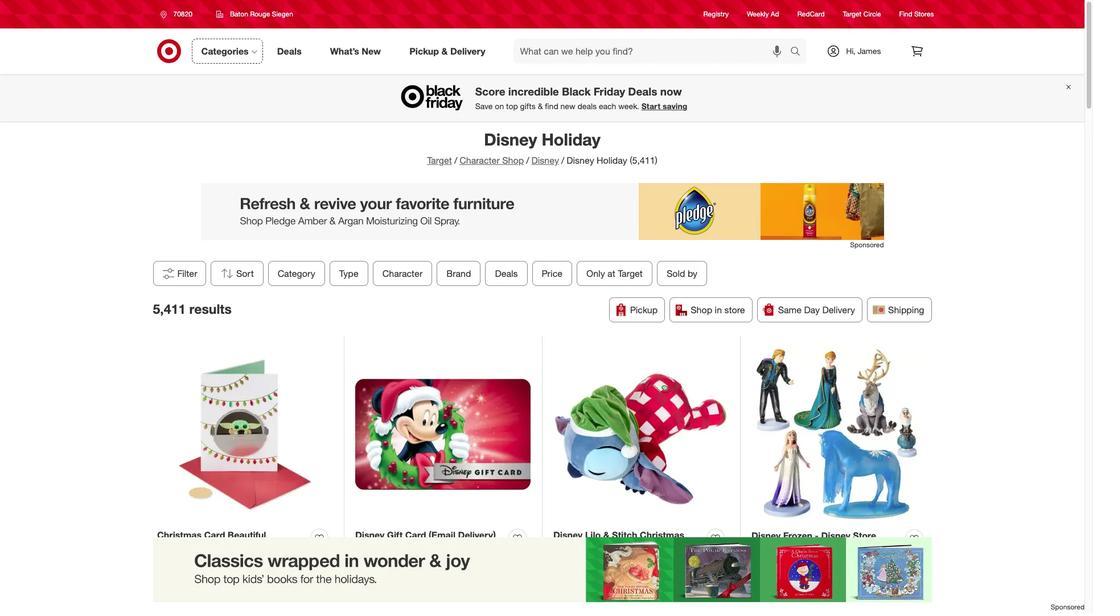 Task type: describe. For each thing, give the bounding box(es) containing it.
new at ¬
[[248, 556, 283, 567]]

(5,411)
[[630, 155, 658, 166]]

pickup & delivery link
[[400, 39, 500, 64]]

1 vertical spatial frozen
[[752, 549, 776, 559]]

character shop link
[[460, 155, 524, 166]]

- inside the $25.00 - $500.00 when purchased online
[[385, 576, 389, 588]]

rouge
[[250, 10, 270, 18]]

sold
[[667, 268, 685, 280]]

what's new link
[[320, 39, 395, 64]]

hi, james
[[846, 46, 881, 56]]

frozen link
[[752, 548, 776, 560]]

christmas inside disney lilo & stitch christmas kids' cuddleez pillow
[[640, 530, 684, 542]]

or
[[822, 605, 829, 615]]

target for holiday
[[427, 155, 452, 166]]

pillow
[[621, 543, 647, 555]]

when purchased online for wars
[[157, 599, 230, 608]]

756 link
[[355, 559, 531, 569]]

sold by
[[667, 268, 697, 280]]

find stores link
[[899, 9, 934, 19]]

deals link
[[267, 39, 316, 64]]

kids'
[[553, 543, 575, 555]]

circle
[[864, 10, 881, 18]]

sold by button
[[657, 261, 707, 286]]

off
[[782, 605, 791, 615]]

same
[[778, 305, 802, 316]]

week.
[[619, 101, 639, 111]]

1 vertical spatial advertisement region
[[0, 538, 1085, 603]]

when down papyrus link
[[157, 599, 175, 608]]

- inside christmas card beautiful christmas star wars - papyrus
[[249, 543, 253, 555]]

$25.00
[[355, 576, 383, 588]]

online down "12" link at the bottom
[[608, 599, 626, 608]]

3 / from the left
[[561, 155, 564, 166]]

type
[[339, 268, 358, 280]]

5,411 results
[[153, 301, 232, 317]]

online inside $14.99 when purchased online
[[806, 592, 824, 601]]

purchased inside $14.99 when purchased online
[[771, 592, 804, 601]]

deals for deals link in the top left of the page
[[277, 45, 302, 57]]

one
[[793, 605, 806, 615]]

store
[[853, 531, 876, 542]]

when down lilo & stitch link
[[553, 599, 571, 608]]

disney frozen - disney store
[[752, 531, 876, 542]]

beautiful
[[228, 530, 266, 542]]

0 vertical spatial advertisement region
[[201, 183, 884, 240]]

papyrus inside christmas card beautiful christmas star wars - papyrus
[[255, 543, 298, 555]]

saving
[[663, 101, 687, 111]]

disney right "character shop" link
[[532, 155, 559, 166]]

purchased inside the $25.00 - $500.00 when purchased online
[[375, 592, 407, 600]]

12
[[589, 568, 596, 576]]

gifts
[[520, 101, 536, 111]]

1 / from the left
[[454, 155, 457, 166]]

in
[[715, 305, 722, 316]]

christmas card beautiful christmas star wars - papyrus link
[[157, 530, 306, 556]]

25%
[[763, 605, 779, 615]]

1 vertical spatial stitch
[[575, 556, 596, 566]]

lilo inside disney lilo & stitch christmas kids' cuddleez pillow
[[585, 530, 601, 542]]

pickup for pickup & delivery
[[410, 45, 439, 57]]

store
[[725, 305, 745, 316]]

papyrus link
[[157, 556, 246, 567]]

find stores
[[899, 10, 934, 18]]

find
[[545, 101, 558, 111]]

756
[[391, 560, 402, 568]]

what's
[[330, 45, 359, 57]]

save
[[475, 101, 493, 111]]

0 vertical spatial new
[[362, 45, 381, 57]]

when inside the $25.00 - $500.00 when purchased online
[[355, 592, 373, 600]]

redcard
[[798, 10, 825, 18]]

disney lilo & stitch christmas kids' cuddleez pillow
[[553, 530, 684, 555]]

2 card from the left
[[405, 530, 426, 542]]

what's new
[[330, 45, 381, 57]]

redcard link
[[798, 9, 825, 19]]

start
[[642, 101, 661, 111]]

shop in store button
[[670, 298, 753, 323]]

$14.99 when purchased online
[[752, 577, 824, 601]]

disney lilo & stitch christmas kids' cuddleez pillow link
[[553, 530, 702, 556]]

search button
[[785, 39, 813, 66]]

new
[[561, 101, 575, 111]]

at for new
[[266, 556, 273, 566]]

friday
[[594, 85, 625, 98]]

only at target
[[586, 268, 643, 280]]

1 vertical spatial disney link
[[355, 548, 379, 559]]

christmas card beautiful christmas star wars - papyrus
[[157, 530, 298, 555]]

70820
[[173, 10, 192, 18]]

deals button
[[485, 261, 527, 286]]

shop in store
[[691, 305, 745, 316]]

1 link
[[157, 567, 333, 577]]

cuddleez
[[578, 543, 618, 555]]

online inside the $25.00 - $500.00 when purchased online
[[409, 592, 428, 600]]

delivery for same day delivery
[[823, 305, 855, 316]]

by
[[688, 268, 697, 280]]

weekly
[[747, 10, 769, 18]]

now
[[660, 85, 682, 98]]

character button
[[373, 261, 432, 286]]

0 vertical spatial -
[[815, 531, 819, 542]]

disney frozen - disney store link
[[752, 530, 876, 543]]

5,411
[[153, 301, 186, 317]]

$14.99
[[752, 577, 779, 588]]

filter button
[[153, 261, 206, 286]]

registry
[[704, 10, 729, 18]]

character inside button
[[382, 268, 423, 280]]

1 vertical spatial papyrus
[[157, 556, 193, 566]]

pickup & delivery
[[410, 45, 485, 57]]

¬
[[275, 556, 283, 567]]

What can we help you find? suggestions appear below search field
[[513, 39, 793, 64]]

gift
[[387, 530, 403, 542]]

purchased down 12
[[573, 599, 606, 608]]



Task type: locate. For each thing, give the bounding box(es) containing it.
card right gift
[[405, 530, 426, 542]]

1 vertical spatial new
[[248, 556, 264, 566]]

2 / from the left
[[526, 155, 529, 166]]

target inside the disney holiday target / character shop / disney / disney holiday (5,411)
[[427, 155, 452, 166]]

1 horizontal spatial new
[[362, 45, 381, 57]]

0 vertical spatial delivery
[[450, 45, 485, 57]]

disney up "character shop" link
[[484, 129, 537, 150]]

2 horizontal spatial deals
[[628, 85, 657, 98]]

purchased down $500.00
[[375, 592, 407, 600]]

christmas card beautiful christmas star wars - papyrus image
[[157, 348, 333, 523], [157, 348, 333, 523]]

/
[[454, 155, 457, 166], [526, 155, 529, 166], [561, 155, 564, 166]]

wars
[[225, 543, 246, 555]]

shipping button
[[867, 298, 932, 323]]

1 vertical spatial pickup
[[630, 305, 658, 316]]

new up 1 'link'
[[248, 556, 264, 566]]

& inside the score incredible black friday deals now save on top gifts & find new deals each week. start saving
[[538, 101, 543, 111]]

online up the 25% off one toy or kids' book
[[806, 592, 824, 601]]

2 horizontal spatial /
[[561, 155, 564, 166]]

1 horizontal spatial at
[[607, 268, 615, 280]]

1 horizontal spatial deals
[[495, 268, 518, 280]]

1
[[192, 568, 196, 576]]

pickup inside button
[[630, 305, 658, 316]]

frozen up "17"
[[783, 531, 813, 542]]

1 horizontal spatial when purchased online
[[553, 599, 626, 608]]

toy
[[809, 605, 820, 615]]

25% off one toy or kids' book
[[763, 605, 868, 615]]

brand
[[446, 268, 471, 280]]

only at target button
[[577, 261, 652, 286]]

disney link right "character shop" link
[[532, 155, 559, 166]]

category button
[[268, 261, 325, 286]]

0 horizontal spatial frozen
[[752, 549, 776, 559]]

price
[[542, 268, 562, 280]]

disney lilo & stitch christmas kids' cuddleez pillow image
[[553, 348, 729, 523], [553, 348, 729, 523]]

papyrus up 1
[[157, 556, 193, 566]]

delivery up score
[[450, 45, 485, 57]]

card inside christmas card beautiful christmas star wars - papyrus
[[204, 530, 225, 542]]

james
[[858, 46, 881, 56]]

purchased
[[375, 592, 407, 600], [771, 592, 804, 601], [177, 599, 209, 608], [573, 599, 606, 608]]

1 vertical spatial shop
[[691, 305, 712, 316]]

find
[[899, 10, 913, 18]]

target left the circle
[[843, 10, 862, 18]]

lilo down the kids'
[[553, 556, 566, 566]]

when inside $14.99 when purchased online
[[752, 592, 769, 601]]

target
[[843, 10, 862, 18], [427, 155, 452, 166], [618, 268, 643, 280]]

when purchased online down 12
[[553, 599, 626, 608]]

disney gift card (email delivery) image
[[355, 348, 531, 523]]

1 horizontal spatial frozen
[[783, 531, 813, 542]]

new
[[362, 45, 381, 57], [248, 556, 264, 566]]

deals for deals button
[[495, 268, 518, 280]]

at inside new at ¬
[[266, 556, 273, 566]]

disney link up $25.00
[[355, 548, 379, 559]]

score incredible black friday deals now save on top gifts & find new deals each week. start saving
[[475, 85, 687, 111]]

same day delivery button
[[757, 298, 863, 323]]

0 vertical spatial character
[[460, 155, 500, 166]]

delivery)
[[458, 530, 496, 542]]

1 vertical spatial deals
[[628, 85, 657, 98]]

at left ¬
[[266, 556, 273, 566]]

0 vertical spatial sponsored
[[850, 241, 884, 249]]

search
[[785, 46, 813, 58]]

- down the beautiful
[[249, 543, 253, 555]]

2 when purchased online from the left
[[553, 599, 626, 608]]

70820 button
[[153, 4, 204, 24]]

1 horizontal spatial papyrus
[[255, 543, 298, 555]]

categories link
[[192, 39, 263, 64]]

shop down top
[[502, 155, 524, 166]]

0 horizontal spatial -
[[249, 543, 253, 555]]

0 horizontal spatial stitch
[[575, 556, 596, 566]]

shop left in
[[691, 305, 712, 316]]

1 horizontal spatial delivery
[[823, 305, 855, 316]]

character
[[460, 155, 500, 166], [382, 268, 423, 280]]

1 vertical spatial at
[[266, 556, 273, 566]]

purchased down 1
[[177, 599, 209, 608]]

score
[[475, 85, 505, 98]]

lilo & stitch link
[[553, 556, 596, 567]]

1 horizontal spatial character
[[460, 155, 500, 166]]

shipping
[[888, 305, 924, 316]]

results
[[189, 301, 232, 317]]

1 horizontal spatial lilo
[[585, 530, 601, 542]]

character inside the disney holiday target / character shop / disney / disney holiday (5,411)
[[460, 155, 500, 166]]

incredible
[[508, 85, 559, 98]]

target circle
[[843, 10, 881, 18]]

1 horizontal spatial sponsored
[[1051, 604, 1085, 612]]

1 when purchased online from the left
[[157, 599, 230, 608]]

0 vertical spatial frozen
[[783, 531, 813, 542]]

1 horizontal spatial target
[[618, 268, 643, 280]]

2 vertical spatial target
[[618, 268, 643, 280]]

delivery inside button
[[823, 305, 855, 316]]

0 horizontal spatial /
[[454, 155, 457, 166]]

(email
[[429, 530, 456, 542]]

on
[[495, 101, 504, 111]]

delivery for pickup & delivery
[[450, 45, 485, 57]]

0 vertical spatial at
[[607, 268, 615, 280]]

pickup for pickup
[[630, 305, 658, 316]]

0 horizontal spatial disney link
[[355, 548, 379, 559]]

0 vertical spatial pickup
[[410, 45, 439, 57]]

0 vertical spatial lilo
[[585, 530, 601, 542]]

when down $25.00
[[355, 592, 373, 600]]

0 vertical spatial shop
[[502, 155, 524, 166]]

holiday left (5,411)
[[597, 155, 627, 166]]

deals
[[277, 45, 302, 57], [628, 85, 657, 98], [495, 268, 518, 280]]

when purchased online for kids'
[[553, 599, 626, 608]]

disney inside disney lilo & stitch christmas kids' cuddleez pillow
[[553, 530, 583, 542]]

holiday down new on the right top
[[542, 129, 601, 150]]

only
[[586, 268, 605, 280]]

2 horizontal spatial target
[[843, 10, 862, 18]]

$500.00
[[391, 576, 424, 588]]

at
[[607, 268, 615, 280], [266, 556, 273, 566]]

lilo up cuddleez
[[585, 530, 601, 542]]

when purchased online down 1
[[157, 599, 230, 608]]

disney frozen - disney store image
[[752, 348, 928, 524], [752, 348, 928, 524]]

new right the what's
[[362, 45, 381, 57]]

at right only
[[607, 268, 615, 280]]

target for at
[[618, 268, 643, 280]]

1 horizontal spatial card
[[405, 530, 426, 542]]

0 horizontal spatial shop
[[502, 155, 524, 166]]

0 horizontal spatial sponsored
[[850, 241, 884, 249]]

/ right "character shop" link
[[526, 155, 529, 166]]

1 horizontal spatial -
[[385, 576, 389, 588]]

weekly ad link
[[747, 9, 779, 19]]

0 vertical spatial stitch
[[612, 530, 637, 542]]

disney left gift
[[355, 530, 385, 542]]

frozen up $14.99
[[752, 549, 776, 559]]

0 horizontal spatial target
[[427, 155, 452, 166]]

category
[[278, 268, 315, 280]]

lilo
[[585, 530, 601, 542], [553, 556, 566, 566]]

new inside new at ¬
[[248, 556, 264, 566]]

/ down new on the right top
[[561, 155, 564, 166]]

0 vertical spatial target
[[843, 10, 862, 18]]

0 horizontal spatial new
[[248, 556, 264, 566]]

character right target link
[[460, 155, 500, 166]]

0 vertical spatial holiday
[[542, 129, 601, 150]]

disney down deals
[[567, 155, 594, 166]]

sort
[[236, 268, 254, 280]]

1 card from the left
[[204, 530, 225, 542]]

at inside button
[[607, 268, 615, 280]]

0 horizontal spatial character
[[382, 268, 423, 280]]

0 vertical spatial disney link
[[532, 155, 559, 166]]

1 horizontal spatial stitch
[[612, 530, 637, 542]]

stitch
[[612, 530, 637, 542], [575, 556, 596, 566]]

kids'
[[831, 605, 848, 615]]

filter
[[177, 268, 197, 280]]

stitch inside disney lilo & stitch christmas kids' cuddleez pillow
[[612, 530, 637, 542]]

deals left price
[[495, 268, 518, 280]]

/ right target link
[[454, 155, 457, 166]]

purchased up the off
[[771, 592, 804, 601]]

- right $25.00
[[385, 576, 389, 588]]

holiday
[[542, 129, 601, 150], [597, 155, 627, 166]]

0 vertical spatial papyrus
[[255, 543, 298, 555]]

each
[[599, 101, 616, 111]]

& inside disney lilo & stitch christmas kids' cuddleez pillow
[[603, 530, 610, 542]]

disney up $25.00
[[355, 548, 379, 558]]

top
[[506, 101, 518, 111]]

0 horizontal spatial pickup
[[410, 45, 439, 57]]

baton rouge siegen button
[[209, 4, 301, 24]]

disney up the kids'
[[553, 530, 583, 542]]

1 vertical spatial -
[[249, 543, 253, 555]]

1 vertical spatial sponsored
[[1051, 604, 1085, 612]]

registry link
[[704, 9, 729, 19]]

stitch up "pillow"
[[612, 530, 637, 542]]

1 horizontal spatial shop
[[691, 305, 712, 316]]

frozen
[[783, 531, 813, 542], [752, 549, 776, 559]]

same day delivery
[[778, 305, 855, 316]]

2 vertical spatial deals
[[495, 268, 518, 280]]

2 vertical spatial -
[[385, 576, 389, 588]]

deals down siegen
[[277, 45, 302, 57]]

0 horizontal spatial when purchased online
[[157, 599, 230, 608]]

disney up 17 link at the bottom right of page
[[821, 531, 851, 542]]

0 horizontal spatial at
[[266, 556, 273, 566]]

2 horizontal spatial -
[[815, 531, 819, 542]]

disney up "frozen" link
[[752, 531, 781, 542]]

deals
[[578, 101, 597, 111]]

- up 17 link at the bottom right of page
[[815, 531, 819, 542]]

type button
[[329, 261, 368, 286]]

price button
[[532, 261, 572, 286]]

hi,
[[846, 46, 856, 56]]

online down $500.00
[[409, 592, 428, 600]]

1 vertical spatial delivery
[[823, 305, 855, 316]]

advertisement region
[[201, 183, 884, 240], [0, 538, 1085, 603]]

card up star
[[204, 530, 225, 542]]

delivery right 'day'
[[823, 305, 855, 316]]

deals inside the score incredible black friday deals now save on top gifts & find new deals each week. start saving
[[628, 85, 657, 98]]

deals up start
[[628, 85, 657, 98]]

1 horizontal spatial /
[[526, 155, 529, 166]]

1 horizontal spatial disney link
[[532, 155, 559, 166]]

0 horizontal spatial lilo
[[553, 556, 566, 566]]

lilo & stitch
[[553, 556, 596, 566]]

online
[[409, 592, 428, 600], [806, 592, 824, 601], [211, 599, 230, 608], [608, 599, 626, 608]]

1 vertical spatial character
[[382, 268, 423, 280]]

shop inside shop in store button
[[691, 305, 712, 316]]

when down $14.99
[[752, 592, 769, 601]]

1 horizontal spatial pickup
[[630, 305, 658, 316]]

deals inside button
[[495, 268, 518, 280]]

when purchased online
[[157, 599, 230, 608], [553, 599, 626, 608]]

brand button
[[437, 261, 481, 286]]

0 vertical spatial deals
[[277, 45, 302, 57]]

at for only
[[607, 268, 615, 280]]

online down 1 'link'
[[211, 599, 230, 608]]

target right only
[[618, 268, 643, 280]]

papyrus up ¬
[[255, 543, 298, 555]]

baton rouge siegen
[[230, 10, 293, 18]]

0 horizontal spatial card
[[204, 530, 225, 542]]

disney holiday target / character shop / disney / disney holiday (5,411)
[[427, 129, 658, 166]]

0 horizontal spatial deals
[[277, 45, 302, 57]]

character right type button
[[382, 268, 423, 280]]

0 horizontal spatial papyrus
[[157, 556, 193, 566]]

1 vertical spatial target
[[427, 155, 452, 166]]

1 vertical spatial holiday
[[597, 155, 627, 166]]

0 horizontal spatial delivery
[[450, 45, 485, 57]]

categories
[[201, 45, 249, 57]]

black
[[562, 85, 591, 98]]

1 vertical spatial lilo
[[553, 556, 566, 566]]

shop inside the disney holiday target / character shop / disney / disney holiday (5,411)
[[502, 155, 524, 166]]

target left "character shop" link
[[427, 155, 452, 166]]

target circle link
[[843, 9, 881, 19]]

stitch up 12
[[575, 556, 596, 566]]

target inside button
[[618, 268, 643, 280]]



Task type: vqa. For each thing, say whether or not it's contained in the screenshot.
the right Delivery
yes



